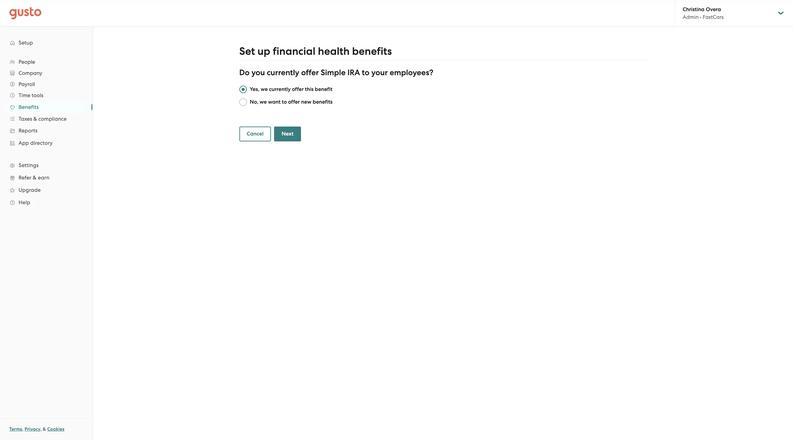 Task type: locate. For each thing, give the bounding box(es) containing it.
refer & earn link
[[6, 172, 86, 183]]

benefits up your
[[352, 45, 392, 58]]

set up financial health benefits
[[239, 45, 392, 58]]

upgrade
[[19, 187, 41, 193]]

currently for you
[[267, 68, 299, 77]]

1 vertical spatial we
[[260, 99, 267, 105]]

settings link
[[6, 160, 86, 171]]

benefits
[[19, 104, 39, 110]]

currently
[[267, 68, 299, 77], [269, 86, 291, 93]]

taxes & compliance button
[[6, 113, 86, 124]]

we for no,
[[260, 99, 267, 105]]

Yes, we currently offer this benefit radio
[[239, 86, 247, 93]]

overa
[[706, 6, 721, 13]]

0 vertical spatial currently
[[267, 68, 299, 77]]

benefits
[[352, 45, 392, 58], [313, 99, 333, 105]]

0 vertical spatial &
[[33, 116, 37, 122]]

health
[[318, 45, 350, 58]]

you
[[252, 68, 265, 77]]

1 vertical spatial &
[[33, 175, 37, 181]]

payroll
[[19, 81, 35, 87]]

help
[[19, 199, 30, 206]]

company
[[19, 70, 42, 76]]

1 vertical spatial benefits
[[313, 99, 333, 105]]

& inside dropdown button
[[33, 116, 37, 122]]

to right want
[[282, 99, 287, 105]]

app
[[19, 140, 29, 146]]

1 horizontal spatial to
[[362, 68, 370, 77]]

up
[[258, 45, 270, 58]]

benefits down benefit
[[313, 99, 333, 105]]

to right ira
[[362, 68, 370, 77]]

& left earn on the left of page
[[33, 175, 37, 181]]

do
[[239, 68, 250, 77]]

upgrade link
[[6, 184, 86, 196]]

terms link
[[9, 427, 22, 432]]

& right taxes
[[33, 116, 37, 122]]

0 vertical spatial we
[[261, 86, 268, 93]]

No, we want to offer new benefits radio
[[239, 98, 247, 106]]

taxes & compliance
[[19, 116, 67, 122]]

app directory link
[[6, 137, 86, 149]]

do you currently offer simple ira to your employees?
[[239, 68, 434, 77]]

benefit
[[315, 86, 333, 93]]

setup
[[19, 40, 33, 46]]

currently up the "yes, we currently offer this benefit"
[[267, 68, 299, 77]]

we
[[261, 86, 268, 93], [260, 99, 267, 105]]

reports link
[[6, 125, 86, 136]]

1 horizontal spatial benefits
[[352, 45, 392, 58]]

,
[[22, 427, 23, 432], [40, 427, 42, 432]]

tools
[[32, 92, 43, 98]]

& for compliance
[[33, 116, 37, 122]]

we right yes,
[[261, 86, 268, 93]]

, left privacy link
[[22, 427, 23, 432]]

to
[[362, 68, 370, 77], [282, 99, 287, 105]]

1 , from the left
[[22, 427, 23, 432]]

yes, we currently offer this benefit
[[250, 86, 333, 93]]

people
[[19, 59, 35, 65]]

admin
[[683, 14, 699, 20]]

& left the cookies button
[[43, 427, 46, 432]]

0 vertical spatial offer
[[301, 68, 319, 77]]

app directory
[[19, 140, 53, 146]]

simple
[[321, 68, 346, 77]]

time tools
[[19, 92, 43, 98]]

2 vertical spatial &
[[43, 427, 46, 432]]

gusto navigation element
[[0, 27, 93, 219]]

refer
[[19, 175, 31, 181]]

earn
[[38, 175, 50, 181]]

this
[[305, 86, 314, 93]]

1 vertical spatial offer
[[292, 86, 304, 93]]

&
[[33, 116, 37, 122], [33, 175, 37, 181], [43, 427, 46, 432]]

list containing people
[[0, 56, 93, 209]]

no,
[[250, 99, 259, 105]]

offer
[[301, 68, 319, 77], [292, 86, 304, 93], [288, 99, 300, 105]]

offer left new
[[288, 99, 300, 105]]

cancel
[[247, 131, 264, 137]]

1 horizontal spatial ,
[[40, 427, 42, 432]]

, left the cookies button
[[40, 427, 42, 432]]

cookies
[[47, 427, 64, 432]]

new
[[301, 99, 312, 105]]

0 horizontal spatial to
[[282, 99, 287, 105]]

we right no,
[[260, 99, 267, 105]]

help link
[[6, 197, 86, 208]]

offer left this
[[292, 86, 304, 93]]

cancel link
[[239, 127, 271, 141]]

set
[[239, 45, 255, 58]]

want
[[268, 99, 281, 105]]

offer up this
[[301, 68, 319, 77]]

list
[[0, 56, 93, 209]]

1 vertical spatial currently
[[269, 86, 291, 93]]

0 horizontal spatial ,
[[22, 427, 23, 432]]

currently up want
[[269, 86, 291, 93]]

0 vertical spatial benefits
[[352, 45, 392, 58]]

0 horizontal spatial benefits
[[313, 99, 333, 105]]

people button
[[6, 56, 86, 67]]

next
[[282, 131, 294, 137]]



Task type: vqa. For each thing, say whether or not it's contained in the screenshot.
'them'
no



Task type: describe. For each thing, give the bounding box(es) containing it.
time tools button
[[6, 90, 86, 101]]

christina
[[683, 6, 705, 13]]

home image
[[9, 7, 41, 19]]

2 vertical spatial offer
[[288, 99, 300, 105]]

& for earn
[[33, 175, 37, 181]]

currently for we
[[269, 86, 291, 93]]

2 , from the left
[[40, 427, 42, 432]]

taxes
[[19, 116, 32, 122]]

privacy link
[[25, 427, 40, 432]]

your
[[372, 68, 388, 77]]

offer for this
[[292, 86, 304, 93]]

setup link
[[6, 37, 86, 48]]

time
[[19, 92, 30, 98]]

company button
[[6, 67, 86, 79]]

directory
[[30, 140, 53, 146]]

0 vertical spatial to
[[362, 68, 370, 77]]

terms , privacy , & cookies
[[9, 427, 64, 432]]

benefits link
[[6, 102, 86, 113]]

yes,
[[250, 86, 260, 93]]

cookies button
[[47, 426, 64, 433]]

we for yes,
[[261, 86, 268, 93]]

financial
[[273, 45, 316, 58]]

employees?
[[390, 68, 434, 77]]

1 vertical spatial to
[[282, 99, 287, 105]]

fastcars
[[703, 14, 724, 20]]

terms
[[9, 427, 22, 432]]

reports
[[19, 128, 38, 134]]

payroll button
[[6, 79, 86, 90]]

refer & earn
[[19, 175, 50, 181]]

ira
[[348, 68, 360, 77]]

no, we want to offer new benefits
[[250, 99, 333, 105]]

christina overa admin • fastcars
[[683, 6, 724, 20]]

next button
[[274, 127, 301, 141]]

compliance
[[38, 116, 67, 122]]

•
[[700, 14, 702, 20]]

privacy
[[25, 427, 40, 432]]

offer for simple
[[301, 68, 319, 77]]

settings
[[19, 162, 39, 168]]



